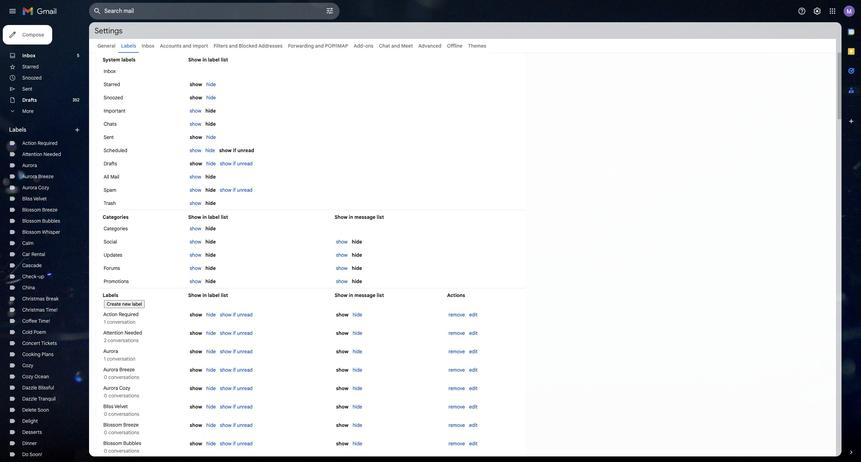 Task type: vqa. For each thing, say whether or not it's contained in the screenshot.


Task type: locate. For each thing, give the bounding box(es) containing it.
2 show in message list from the top
[[335, 293, 384, 299]]

drafts up the all mail
[[104, 161, 117, 167]]

starred
[[22, 64, 39, 70], [104, 81, 120, 88]]

1 horizontal spatial attention
[[103, 330, 123, 336]]

breeze down bliss velvet 0 conversations
[[123, 422, 139, 429]]

inbox right the labels "link"
[[142, 43, 154, 49]]

show link for all mail
[[190, 174, 201, 180]]

blossom down bliss velvet
[[22, 207, 41, 213]]

0 vertical spatial bliss
[[22, 196, 32, 202]]

blossom up calm at the bottom left
[[22, 229, 41, 236]]

1 vertical spatial dazzle
[[22, 396, 37, 403]]

velvet inside bliss velvet 0 conversations
[[114, 404, 128, 410]]

show for system labels
[[188, 57, 201, 63]]

unread for bliss velvet 0 conversations
[[237, 404, 253, 411]]

list for system labels
[[221, 57, 228, 63]]

0 up aurora cozy 0 conversations
[[104, 375, 107, 381]]

0 horizontal spatial drafts
[[22, 97, 37, 103]]

action down create
[[103, 312, 118, 318]]

aurora link
[[22, 162, 37, 169]]

message for labels
[[354, 293, 375, 299]]

inbox link
[[142, 43, 154, 49], [22, 53, 35, 59]]

2 remove link from the top
[[449, 331, 465, 337]]

show if unread for attention needed 2 conversations
[[220, 331, 253, 337]]

show if unread link for bliss velvet 0 conversations
[[220, 404, 253, 411]]

edit for aurora 1 conversation
[[469, 349, 478, 355]]

action required link
[[22, 140, 57, 146]]

inbox up starred link
[[22, 53, 35, 59]]

1 0 from the top
[[104, 375, 107, 381]]

1 horizontal spatial needed
[[125, 330, 142, 336]]

show if unread link
[[220, 161, 253, 167], [220, 187, 253, 193], [220, 312, 253, 318], [220, 331, 253, 337], [220, 349, 253, 355], [220, 367, 253, 374], [220, 386, 253, 392], [220, 404, 253, 411], [220, 423, 253, 429], [220, 441, 253, 447]]

0 inside blossom breeze 0 conversations
[[104, 430, 107, 436]]

show link
[[190, 108, 201, 114], [190, 121, 201, 127], [190, 148, 201, 154], [190, 174, 201, 180], [190, 187, 201, 193], [190, 200, 201, 207], [190, 226, 201, 232], [190, 239, 201, 245], [336, 239, 348, 245], [190, 252, 201, 258], [336, 252, 348, 258], [190, 265, 201, 272], [336, 265, 348, 272], [190, 279, 201, 285], [336, 279, 348, 285]]

action for action required
[[22, 140, 36, 146]]

conversation up attention needed 2 conversations
[[107, 319, 135, 326]]

show if unread link for aurora 1 conversation
[[220, 349, 253, 355]]

0 vertical spatial snoozed
[[22, 75, 42, 81]]

required up attention needed link
[[38, 140, 57, 146]]

aurora down "2"
[[103, 349, 118, 355]]

bliss for bliss velvet
[[22, 196, 32, 202]]

1 message from the top
[[354, 214, 375, 221]]

dazzle tranquil link
[[22, 396, 56, 403]]

needed inside labels navigation
[[43, 151, 61, 158]]

calm
[[22, 240, 34, 247]]

dazzle up delete on the bottom of the page
[[22, 396, 37, 403]]

1 vertical spatial bubbles
[[123, 441, 141, 447]]

dazzle blissful
[[22, 385, 54, 391]]

and for filters
[[229, 43, 238, 49]]

2 if from the top
[[233, 161, 236, 167]]

show link for chats
[[190, 121, 201, 127]]

show link for trash
[[190, 200, 201, 207]]

0 vertical spatial 1
[[104, 319, 106, 326]]

show if unread link for attention needed 2 conversations
[[220, 331, 253, 337]]

snoozed up important
[[104, 95, 123, 101]]

required inside action required 1 conversation
[[119, 312, 139, 318]]

7 show if unread link from the top
[[220, 386, 253, 392]]

Search mail text field
[[104, 8, 306, 15]]

dazzle down "cozy ocean"
[[22, 385, 37, 391]]

in
[[202, 57, 207, 63], [202, 214, 207, 221], [349, 214, 353, 221], [202, 293, 207, 299], [349, 293, 353, 299]]

1 vertical spatial 1
[[104, 356, 106, 363]]

8 edit link from the top
[[469, 441, 478, 447]]

show if unread for blossom breeze 0 conversations
[[220, 423, 253, 429]]

1 down "2"
[[104, 356, 106, 363]]

0 vertical spatial action
[[22, 140, 36, 146]]

4 remove from the top
[[449, 367, 465, 374]]

bliss inside labels navigation
[[22, 196, 32, 202]]

3 0 from the top
[[104, 412, 107, 418]]

1 vertical spatial christmas
[[22, 307, 45, 313]]

5 remove from the top
[[449, 386, 465, 392]]

time! down break
[[46, 307, 58, 313]]

0 horizontal spatial attention
[[22, 151, 42, 158]]

bliss down "aurora cozy" link
[[22, 196, 32, 202]]

aurora cozy 0 conversations
[[103, 385, 139, 399]]

cozy down aurora breeze 0 conversations
[[119, 385, 130, 392]]

0 vertical spatial sent
[[22, 86, 32, 92]]

1 vertical spatial inbox
[[22, 53, 35, 59]]

aurora inside aurora cozy 0 conversations
[[103, 385, 118, 392]]

6 show if unread link from the top
[[220, 367, 253, 374]]

edit link
[[469, 312, 478, 318], [469, 331, 478, 337], [469, 349, 478, 355], [469, 367, 478, 374], [469, 386, 478, 392], [469, 404, 478, 411], [469, 423, 478, 429], [469, 441, 478, 447]]

aurora for aurora cozy 0 conversations
[[103, 385, 118, 392]]

1 horizontal spatial drafts
[[104, 161, 117, 167]]

1 horizontal spatial bliss
[[103, 404, 113, 410]]

6 remove link from the top
[[449, 404, 465, 411]]

label for categories
[[208, 214, 220, 221]]

blossom breeze link
[[22, 207, 58, 213]]

remove for blossom breeze 0 conversations
[[449, 423, 465, 429]]

and left import
[[183, 43, 191, 49]]

aurora for aurora breeze
[[22, 174, 37, 180]]

delete
[[22, 407, 36, 414]]

2 message from the top
[[354, 293, 375, 299]]

show if unread for aurora breeze 0 conversations
[[220, 367, 253, 374]]

forums
[[104, 265, 120, 272]]

6 edit from the top
[[469, 404, 478, 411]]

1 horizontal spatial inbox link
[[142, 43, 154, 49]]

remove
[[449, 312, 465, 318], [449, 331, 465, 337], [449, 349, 465, 355], [449, 367, 465, 374], [449, 386, 465, 392], [449, 404, 465, 411], [449, 423, 465, 429], [449, 441, 465, 447]]

0 vertical spatial drafts
[[22, 97, 37, 103]]

2 1 from the top
[[104, 356, 106, 363]]

needed down action required
[[43, 151, 61, 158]]

breeze up blossom bubbles
[[42, 207, 58, 213]]

0 up blossom bubbles 0 conversations
[[104, 430, 107, 436]]

concert tickets
[[22, 341, 57, 347]]

velvet down aurora cozy 0 conversations
[[114, 404, 128, 410]]

2 show in label list from the top
[[188, 214, 228, 221]]

None search field
[[89, 3, 340, 19]]

concert tickets link
[[22, 341, 57, 347]]

more button
[[0, 106, 83, 117]]

5 edit link from the top
[[469, 386, 478, 392]]

conversations inside aurora breeze 0 conversations
[[108, 375, 139, 381]]

0 up blossom breeze 0 conversations
[[104, 412, 107, 418]]

9 if from the top
[[233, 404, 236, 411]]

7 remove link from the top
[[449, 423, 465, 429]]

if for aurora cozy 0 conversations
[[233, 386, 236, 392]]

edit
[[469, 312, 478, 318], [469, 331, 478, 337], [469, 349, 478, 355], [469, 367, 478, 374], [469, 386, 478, 392], [469, 404, 478, 411], [469, 423, 478, 429], [469, 441, 478, 447]]

0 vertical spatial attention
[[22, 151, 42, 158]]

0 horizontal spatial labels
[[9, 127, 26, 134]]

0 vertical spatial needed
[[43, 151, 61, 158]]

attention inside attention needed 2 conversations
[[103, 330, 123, 336]]

chat
[[379, 43, 390, 49]]

aurora down aurora breeze 0 conversations
[[103, 385, 118, 392]]

1 horizontal spatial bubbles
[[123, 441, 141, 447]]

edit link for blossom bubbles 0 conversations
[[469, 441, 478, 447]]

scheduled
[[104, 148, 127, 154]]

0 vertical spatial christmas
[[22, 296, 45, 302]]

1 up "2"
[[104, 319, 106, 326]]

bubbles inside labels navigation
[[42, 218, 60, 224]]

0 horizontal spatial bliss
[[22, 196, 32, 202]]

conversations up aurora cozy 0 conversations
[[108, 375, 139, 381]]

1 horizontal spatial starred
[[104, 81, 120, 88]]

6 if from the top
[[233, 349, 236, 355]]

delete soon link
[[22, 407, 49, 414]]

velvet inside labels navigation
[[33, 196, 47, 202]]

attention up "2"
[[103, 330, 123, 336]]

0 horizontal spatial inbox
[[22, 53, 35, 59]]

labels up the labels
[[121, 43, 136, 49]]

breeze down aurora 1 conversation
[[119, 367, 135, 373]]

add-
[[354, 43, 365, 49]]

1 vertical spatial show in label list
[[188, 214, 228, 221]]

labels inside navigation
[[9, 127, 26, 134]]

in for system labels
[[202, 57, 207, 63]]

conversations inside attention needed 2 conversations
[[108, 338, 138, 344]]

4 edit link from the top
[[469, 367, 478, 374]]

up
[[39, 274, 44, 280]]

inbox for the topmost inbox link
[[142, 43, 154, 49]]

1 horizontal spatial snoozed
[[104, 95, 123, 101]]

1 if from the top
[[233, 148, 236, 154]]

plans
[[42, 352, 54, 358]]

message
[[354, 214, 375, 221], [354, 293, 375, 299]]

1 horizontal spatial velvet
[[114, 404, 128, 410]]

labels
[[121, 57, 135, 63]]

2 edit link from the top
[[469, 331, 478, 337]]

soon
[[38, 407, 49, 414]]

4 if from the top
[[233, 312, 236, 318]]

required for action required 1 conversation
[[119, 312, 139, 318]]

chats
[[104, 121, 117, 127]]

4 and from the left
[[391, 43, 400, 49]]

5 if from the top
[[233, 331, 236, 337]]

2 conversation from the top
[[107, 356, 135, 363]]

show link for categories
[[190, 226, 201, 232]]

1 dazzle from the top
[[22, 385, 37, 391]]

christmas up coffee time!
[[22, 307, 45, 313]]

check-up link
[[22, 274, 44, 280]]

cold poem
[[22, 329, 46, 336]]

1 show in label list from the top
[[188, 57, 228, 63]]

2 christmas from the top
[[22, 307, 45, 313]]

required for action required
[[38, 140, 57, 146]]

3 edit link from the top
[[469, 349, 478, 355]]

1 show in message list from the top
[[335, 214, 384, 221]]

hide link
[[206, 81, 216, 88], [206, 95, 216, 101], [206, 134, 216, 141], [205, 148, 215, 154], [206, 161, 216, 167], [206, 312, 216, 318], [353, 312, 362, 318], [206, 331, 216, 337], [353, 331, 362, 337], [206, 349, 216, 355], [353, 349, 362, 355], [206, 367, 216, 374], [353, 367, 362, 374], [206, 386, 216, 392], [353, 386, 362, 392], [206, 404, 216, 411], [353, 404, 362, 411], [206, 423, 216, 429], [353, 423, 362, 429], [206, 441, 216, 447], [353, 441, 362, 447]]

and right filters
[[229, 43, 238, 49]]

1 remove from the top
[[449, 312, 465, 318]]

3 show in label list from the top
[[188, 293, 228, 299]]

1 christmas from the top
[[22, 296, 45, 302]]

china link
[[22, 285, 35, 291]]

0 inside aurora cozy 0 conversations
[[104, 393, 107, 399]]

0 vertical spatial starred
[[22, 64, 39, 70]]

show if unread link for blossom breeze 0 conversations
[[220, 423, 253, 429]]

required inside labels navigation
[[38, 140, 57, 146]]

blossom down blossom breeze 0 conversations
[[103, 441, 122, 447]]

7 if from the top
[[233, 367, 236, 374]]

inbox inside labels navigation
[[22, 53, 35, 59]]

starred up snoozed link
[[22, 64, 39, 70]]

2 remove from the top
[[449, 331, 465, 337]]

cooking
[[22, 352, 40, 358]]

0 vertical spatial inbox
[[142, 43, 154, 49]]

create
[[107, 302, 121, 308]]

0 vertical spatial conversation
[[107, 319, 135, 326]]

sent up drafts link
[[22, 86, 32, 92]]

velvet up blossom breeze
[[33, 196, 47, 202]]

8 show if unread link from the top
[[220, 404, 253, 411]]

blossom down bliss velvet 0 conversations
[[103, 422, 122, 429]]

5 show if unread link from the top
[[220, 349, 253, 355]]

11 if from the top
[[233, 441, 236, 447]]

bubbles for blossom bubbles
[[42, 218, 60, 224]]

remove link for aurora 1 conversation
[[449, 349, 465, 355]]

aurora up bliss velvet
[[22, 185, 37, 191]]

1 vertical spatial bliss
[[103, 404, 113, 410]]

conversations for aurora breeze
[[108, 375, 139, 381]]

action inside action required 1 conversation
[[103, 312, 118, 318]]

3 show if unread link from the top
[[220, 312, 253, 318]]

1 vertical spatial required
[[119, 312, 139, 318]]

7 edit from the top
[[469, 423, 478, 429]]

7 remove from the top
[[449, 423, 465, 429]]

system labels
[[103, 57, 135, 63]]

advanced link
[[418, 43, 441, 49]]

1 vertical spatial time!
[[38, 318, 50, 325]]

1 vertical spatial labels
[[9, 127, 26, 134]]

1 horizontal spatial required
[[119, 312, 139, 318]]

0 for bliss velvet 0 conversations
[[104, 412, 107, 418]]

conversations inside aurora cozy 0 conversations
[[108, 393, 139, 399]]

and right chat
[[391, 43, 400, 49]]

breeze for blossom breeze 0 conversations
[[123, 422, 139, 429]]

conversation up aurora breeze 0 conversations
[[107, 356, 135, 363]]

aurora down aurora "link"
[[22, 174, 37, 180]]

if for aurora breeze 0 conversations
[[233, 367, 236, 374]]

352
[[73, 97, 79, 103]]

breeze up aurora cozy at the top of the page
[[38, 174, 54, 180]]

0 horizontal spatial action
[[22, 140, 36, 146]]

1 edit from the top
[[469, 312, 478, 318]]

show link for social
[[190, 239, 201, 245]]

snoozed down starred link
[[22, 75, 42, 81]]

3 remove link from the top
[[449, 349, 465, 355]]

tranquil
[[38, 396, 56, 403]]

required down the new at the left of the page
[[119, 312, 139, 318]]

delight
[[22, 419, 38, 425]]

remove for bliss velvet 0 conversations
[[449, 404, 465, 411]]

conversations up blossom bubbles 0 conversations
[[108, 430, 139, 436]]

action up attention needed link
[[22, 140, 36, 146]]

attention needed 2 conversations
[[103, 330, 142, 344]]

0 vertical spatial required
[[38, 140, 57, 146]]

and left pop/imap
[[315, 43, 324, 49]]

0 inside bliss velvet 0 conversations
[[104, 412, 107, 418]]

inbox link up starred link
[[22, 53, 35, 59]]

0 vertical spatial velvet
[[33, 196, 47, 202]]

unread for blossom breeze 0 conversations
[[237, 423, 253, 429]]

conversations inside blossom bubbles 0 conversations
[[108, 448, 139, 455]]

action required
[[22, 140, 57, 146]]

tab list
[[842, 22, 861, 438]]

promotions
[[104, 279, 129, 285]]

0 horizontal spatial starred
[[22, 64, 39, 70]]

8 edit from the top
[[469, 441, 478, 447]]

labels
[[121, 43, 136, 49], [9, 127, 26, 134], [103, 293, 118, 299]]

1 1 from the top
[[104, 319, 106, 326]]

breeze inside aurora breeze 0 conversations
[[119, 367, 135, 373]]

inbox link right the labels "link"
[[142, 43, 154, 49]]

blossom bubbles 0 conversations
[[103, 441, 141, 455]]

needed down action required 1 conversation
[[125, 330, 142, 336]]

5 remove link from the top
[[449, 386, 465, 392]]

4 0 from the top
[[104, 430, 107, 436]]

labels for labels heading
[[9, 127, 26, 134]]

list for categories
[[221, 214, 228, 221]]

labels up create
[[103, 293, 118, 299]]

gmail image
[[22, 4, 60, 18]]

time! for coffee time!
[[38, 318, 50, 325]]

categories down trash
[[103, 214, 129, 221]]

conversations up aurora 1 conversation
[[108, 338, 138, 344]]

2 edit from the top
[[469, 331, 478, 337]]

0 horizontal spatial needed
[[43, 151, 61, 158]]

3 remove from the top
[[449, 349, 465, 355]]

1 remove link from the top
[[449, 312, 465, 318]]

6 edit link from the top
[[469, 404, 478, 411]]

9 show if unread link from the top
[[220, 423, 253, 429]]

3 and from the left
[[315, 43, 324, 49]]

forwarding and pop/imap link
[[288, 43, 348, 49]]

advanced search options image
[[323, 4, 337, 18]]

show in label list
[[188, 57, 228, 63], [188, 214, 228, 221], [188, 293, 228, 299]]

inbox
[[142, 43, 154, 49], [22, 53, 35, 59], [104, 68, 116, 74]]

conversations down blossom breeze 0 conversations
[[108, 448, 139, 455]]

themes
[[468, 43, 486, 49]]

1 conversation from the top
[[107, 319, 135, 326]]

2 vertical spatial inbox
[[104, 68, 116, 74]]

conversations up blossom breeze 0 conversations
[[108, 412, 139, 418]]

7 edit link from the top
[[469, 423, 478, 429]]

unread
[[237, 148, 254, 154], [237, 161, 253, 167], [237, 187, 253, 193], [237, 312, 253, 318], [237, 331, 253, 337], [237, 349, 253, 355], [237, 367, 253, 374], [237, 386, 253, 392], [237, 404, 253, 411], [237, 423, 253, 429], [237, 441, 253, 447]]

bliss for bliss velvet 0 conversations
[[103, 404, 113, 410]]

aurora down aurora 1 conversation
[[103, 367, 118, 373]]

1 vertical spatial attention
[[103, 330, 123, 336]]

unread for aurora cozy 0 conversations
[[237, 386, 253, 392]]

0 horizontal spatial required
[[38, 140, 57, 146]]

0 inside blossom bubbles 0 conversations
[[104, 448, 107, 455]]

1 and from the left
[[183, 43, 191, 49]]

add-ons link
[[354, 43, 373, 49]]

aurora inside aurora breeze 0 conversations
[[103, 367, 118, 373]]

1 vertical spatial velvet
[[114, 404, 128, 410]]

0 horizontal spatial velvet
[[33, 196, 47, 202]]

1 edit link from the top
[[469, 312, 478, 318]]

edit link for attention needed 2 conversations
[[469, 331, 478, 337]]

show
[[190, 81, 202, 88], [190, 95, 202, 101], [190, 108, 201, 114], [190, 121, 201, 127], [190, 134, 202, 141], [190, 148, 201, 154], [219, 148, 232, 154], [190, 161, 202, 167], [220, 161, 232, 167], [190, 174, 201, 180], [190, 187, 201, 193], [220, 187, 232, 193], [190, 200, 201, 207], [190, 226, 201, 232], [190, 239, 201, 245], [336, 239, 348, 245], [190, 252, 201, 258], [336, 252, 348, 258], [190, 265, 201, 272], [336, 265, 348, 272], [190, 279, 201, 285], [336, 279, 348, 285], [190, 312, 202, 318], [220, 312, 232, 318], [336, 312, 349, 318], [190, 331, 202, 337], [220, 331, 232, 337], [336, 331, 349, 337], [190, 349, 202, 355], [220, 349, 232, 355], [336, 349, 349, 355], [190, 367, 202, 374], [220, 367, 232, 374], [336, 367, 349, 374], [190, 386, 202, 392], [220, 386, 232, 392], [336, 386, 349, 392], [190, 404, 202, 411], [220, 404, 232, 411], [336, 404, 349, 411], [190, 423, 202, 429], [220, 423, 232, 429], [336, 423, 349, 429], [190, 441, 202, 447], [220, 441, 232, 447], [336, 441, 349, 447]]

edit link for aurora cozy 0 conversations
[[469, 386, 478, 392]]

8 if from the top
[[233, 386, 236, 392]]

1 vertical spatial show in message list
[[335, 293, 384, 299]]

action
[[22, 140, 36, 146], [103, 312, 118, 318]]

0 vertical spatial dazzle
[[22, 385, 37, 391]]

inbox down system
[[104, 68, 116, 74]]

label for labels
[[208, 293, 220, 299]]

snoozed link
[[22, 75, 42, 81]]

1 vertical spatial inbox link
[[22, 53, 35, 59]]

1 vertical spatial action
[[103, 312, 118, 318]]

0 horizontal spatial snoozed
[[22, 75, 42, 81]]

show for categories
[[188, 214, 201, 221]]

label
[[208, 57, 220, 63], [208, 214, 220, 221], [208, 293, 220, 299], [132, 302, 142, 308]]

8 remove link from the top
[[449, 441, 465, 447]]

blossom
[[22, 207, 41, 213], [22, 218, 41, 224], [22, 229, 41, 236], [103, 422, 122, 429], [103, 441, 122, 447]]

conversations inside blossom breeze 0 conversations
[[108, 430, 139, 436]]

1 horizontal spatial sent
[[104, 134, 114, 141]]

needed inside attention needed 2 conversations
[[125, 330, 142, 336]]

sent inside labels navigation
[[22, 86, 32, 92]]

2 vertical spatial show in label list
[[188, 293, 228, 299]]

action inside labels navigation
[[22, 140, 36, 146]]

blossom for blossom whisper
[[22, 229, 41, 236]]

0 vertical spatial show in label list
[[188, 57, 228, 63]]

bubbles inside blossom bubbles 0 conversations
[[123, 441, 141, 447]]

create new label
[[107, 302, 142, 308]]

0 horizontal spatial sent
[[22, 86, 32, 92]]

1 vertical spatial sent
[[104, 134, 114, 141]]

0 vertical spatial bubbles
[[42, 218, 60, 224]]

conversations up bliss velvet 0 conversations
[[108, 393, 139, 399]]

1 vertical spatial conversation
[[107, 356, 135, 363]]

blossom down blossom breeze
[[22, 218, 41, 224]]

create new label button
[[104, 301, 145, 309]]

time! for christmas time!
[[46, 307, 58, 313]]

bliss inside bliss velvet 0 conversations
[[103, 404, 113, 410]]

0 vertical spatial categories
[[103, 214, 129, 221]]

0 down blossom breeze 0 conversations
[[104, 448, 107, 455]]

attention up aurora "link"
[[22, 151, 42, 158]]

2 horizontal spatial inbox
[[142, 43, 154, 49]]

categories up social
[[104, 226, 128, 232]]

2 dazzle from the top
[[22, 396, 37, 403]]

10 if from the top
[[233, 423, 236, 429]]

christmas down china link
[[22, 296, 45, 302]]

0 up bliss velvet 0 conversations
[[104, 393, 107, 399]]

aurora inside aurora 1 conversation
[[103, 349, 118, 355]]

advanced
[[418, 43, 441, 49]]

sent link
[[22, 86, 32, 92]]

5 edit from the top
[[469, 386, 478, 392]]

snoozed inside labels navigation
[[22, 75, 42, 81]]

trash
[[104, 200, 116, 207]]

christmas
[[22, 296, 45, 302], [22, 307, 45, 313]]

0 horizontal spatial bubbles
[[42, 218, 60, 224]]

starred down system
[[104, 81, 120, 88]]

6 remove from the top
[[449, 404, 465, 411]]

1 vertical spatial message
[[354, 293, 375, 299]]

attention inside labels navigation
[[22, 151, 42, 158]]

if for blossom breeze 0 conversations
[[233, 423, 236, 429]]

aurora up aurora breeze
[[22, 162, 37, 169]]

3 edit from the top
[[469, 349, 478, 355]]

0 vertical spatial message
[[354, 214, 375, 221]]

2 horizontal spatial labels
[[121, 43, 136, 49]]

conversations inside bliss velvet 0 conversations
[[108, 412, 139, 418]]

required
[[38, 140, 57, 146], [119, 312, 139, 318]]

unread for aurora 1 conversation
[[237, 349, 253, 355]]

cozy link
[[22, 363, 33, 369]]

labels down more
[[9, 127, 26, 134]]

if for blossom bubbles 0 conversations
[[233, 441, 236, 447]]

10 show if unread link from the top
[[220, 441, 253, 447]]

time! up poem
[[38, 318, 50, 325]]

0 vertical spatial labels
[[121, 43, 136, 49]]

meet
[[401, 43, 413, 49]]

bliss velvet
[[22, 196, 47, 202]]

edit for aurora breeze 0 conversations
[[469, 367, 478, 374]]

4 edit from the top
[[469, 367, 478, 374]]

0 vertical spatial show in message list
[[335, 214, 384, 221]]

cozy
[[38, 185, 49, 191], [22, 363, 33, 369], [22, 374, 33, 380], [119, 385, 130, 392]]

conversation inside action required 1 conversation
[[107, 319, 135, 326]]

offline
[[447, 43, 462, 49]]

5 0 from the top
[[104, 448, 107, 455]]

2 and from the left
[[229, 43, 238, 49]]

show link for forums
[[190, 265, 201, 272]]

4 show if unread link from the top
[[220, 331, 253, 337]]

unread for blossom bubbles 0 conversations
[[237, 441, 253, 447]]

2 0 from the top
[[104, 393, 107, 399]]

aurora
[[22, 162, 37, 169], [22, 174, 37, 180], [22, 185, 37, 191], [103, 349, 118, 355], [103, 367, 118, 373], [103, 385, 118, 392]]

4 remove link from the top
[[449, 367, 465, 374]]

drafts up more
[[22, 97, 37, 103]]

8 remove from the top
[[449, 441, 465, 447]]

labels heading
[[9, 127, 74, 134]]

conversation
[[107, 319, 135, 326], [107, 356, 135, 363]]

christmas for christmas time!
[[22, 307, 45, 313]]

christmas break link
[[22, 296, 59, 302]]

1 horizontal spatial action
[[103, 312, 118, 318]]

if for bliss velvet 0 conversations
[[233, 404, 236, 411]]

bliss down aurora cozy 0 conversations
[[103, 404, 113, 410]]

cozy down cozy link
[[22, 374, 33, 380]]

needed for attention needed
[[43, 151, 61, 158]]

1 vertical spatial needed
[[125, 330, 142, 336]]

breeze inside blossom breeze 0 conversations
[[123, 422, 139, 429]]

cozy down aurora breeze
[[38, 185, 49, 191]]

delight link
[[22, 419, 38, 425]]

sent down chats
[[104, 134, 114, 141]]

and for chat
[[391, 43, 400, 49]]

1 show if unread link from the top
[[220, 161, 253, 167]]

bubbles down blossom breeze 0 conversations
[[123, 441, 141, 447]]

0 inside aurora breeze 0 conversations
[[104, 375, 107, 381]]

bubbles up whisper
[[42, 218, 60, 224]]

compose button
[[3, 25, 52, 45]]

2 vertical spatial labels
[[103, 293, 118, 299]]

show if unread for aurora 1 conversation
[[220, 349, 253, 355]]

settings image
[[813, 7, 821, 15]]

0 vertical spatial time!
[[46, 307, 58, 313]]



Task type: describe. For each thing, give the bounding box(es) containing it.
conversation inside aurora 1 conversation
[[107, 356, 135, 363]]

edit for blossom bubbles 0 conversations
[[469, 441, 478, 447]]

show if unread for action required 1 conversation
[[220, 312, 253, 318]]

show if unread for aurora cozy 0 conversations
[[220, 386, 253, 392]]

attention for attention needed 2 conversations
[[103, 330, 123, 336]]

concert
[[22, 341, 40, 347]]

compose
[[22, 32, 44, 38]]

inbox for left inbox link
[[22, 53, 35, 59]]

accounts
[[160, 43, 182, 49]]

show in label list for labels
[[188, 293, 228, 299]]

in for categories
[[202, 214, 207, 221]]

if for attention needed 2 conversations
[[233, 331, 236, 337]]

drafts inside labels navigation
[[22, 97, 37, 103]]

cozy down cooking
[[22, 363, 33, 369]]

cold
[[22, 329, 32, 336]]

edit for attention needed 2 conversations
[[469, 331, 478, 337]]

2
[[104, 338, 106, 344]]

edit link for aurora 1 conversation
[[469, 349, 478, 355]]

aurora for aurora cozy
[[22, 185, 37, 191]]

break
[[46, 296, 59, 302]]

2 show if unread link from the top
[[220, 187, 253, 193]]

show if unread link for blossom bubbles 0 conversations
[[220, 441, 253, 447]]

edit for aurora cozy 0 conversations
[[469, 386, 478, 392]]

cooking plans link
[[22, 352, 54, 358]]

remove link for aurora cozy 0 conversations
[[449, 386, 465, 392]]

1 horizontal spatial labels
[[103, 293, 118, 299]]

new
[[122, 302, 131, 308]]

soon!
[[30, 452, 42, 458]]

dinner link
[[22, 441, 37, 447]]

search mail image
[[91, 5, 104, 17]]

blossom bubbles link
[[22, 218, 60, 224]]

starred link
[[22, 64, 39, 70]]

show in label list for system labels
[[188, 57, 228, 63]]

unread for action required 1 conversation
[[237, 312, 253, 318]]

if for aurora 1 conversation
[[233, 349, 236, 355]]

show if unread link for action required 1 conversation
[[220, 312, 253, 318]]

aurora cozy link
[[22, 185, 49, 191]]

0 for aurora cozy 0 conversations
[[104, 393, 107, 399]]

filters and blocked addresses link
[[214, 43, 283, 49]]

show if unread link for aurora breeze 0 conversations
[[220, 367, 253, 374]]

unread for aurora breeze 0 conversations
[[237, 367, 253, 374]]

label for system labels
[[208, 57, 220, 63]]

ocean
[[34, 374, 49, 380]]

velvet for bliss velvet 0 conversations
[[114, 404, 128, 410]]

show link for spam
[[190, 187, 201, 193]]

remove link for blossom bubbles 0 conversations
[[449, 441, 465, 447]]

filters and blocked addresses
[[214, 43, 283, 49]]

cozy ocean link
[[22, 374, 49, 380]]

offline link
[[447, 43, 462, 49]]

dazzle tranquil
[[22, 396, 56, 403]]

car rental link
[[22, 252, 45, 258]]

0 for blossom breeze 0 conversations
[[104, 430, 107, 436]]

aurora cozy
[[22, 185, 49, 191]]

settings
[[95, 26, 123, 35]]

check-
[[22, 274, 39, 280]]

desserts
[[22, 430, 42, 436]]

starred inside labels navigation
[[22, 64, 39, 70]]

conversations for bliss velvet
[[108, 412, 139, 418]]

tickets
[[41, 341, 57, 347]]

remove for blossom bubbles 0 conversations
[[449, 441, 465, 447]]

general link
[[97, 43, 115, 49]]

desserts link
[[22, 430, 42, 436]]

addresses
[[258, 43, 283, 49]]

coffee
[[22, 318, 37, 325]]

cozy ocean
[[22, 374, 49, 380]]

edit for bliss velvet 0 conversations
[[469, 404, 478, 411]]

attention needed link
[[22, 151, 61, 158]]

blossom whisper
[[22, 229, 60, 236]]

car rental
[[22, 252, 45, 258]]

labels for the labels "link"
[[121, 43, 136, 49]]

christmas time! link
[[22, 307, 58, 313]]

aurora 1 conversation
[[103, 349, 135, 363]]

dazzle for dazzle blissful
[[22, 385, 37, 391]]

show link for promotions
[[190, 279, 201, 285]]

system
[[103, 57, 120, 63]]

1 inside aurora 1 conversation
[[104, 356, 106, 363]]

aurora breeze link
[[22, 174, 54, 180]]

1 horizontal spatial inbox
[[104, 68, 116, 74]]

conversations for blossom breeze
[[108, 430, 139, 436]]

filters
[[214, 43, 228, 49]]

blossom breeze
[[22, 207, 58, 213]]

blossom inside blossom breeze 0 conversations
[[103, 422, 122, 429]]

blocked
[[239, 43, 257, 49]]

support image
[[798, 7, 806, 15]]

delete soon
[[22, 407, 49, 414]]

general
[[97, 43, 115, 49]]

blossom for blossom bubbles
[[22, 218, 41, 224]]

3 if from the top
[[233, 187, 236, 193]]

attention for attention needed
[[22, 151, 42, 158]]

attention needed
[[22, 151, 61, 158]]

1 vertical spatial categories
[[104, 226, 128, 232]]

edit link for bliss velvet 0 conversations
[[469, 404, 478, 411]]

blossom whisper link
[[22, 229, 60, 236]]

1 vertical spatial drafts
[[104, 161, 117, 167]]

do soon!
[[22, 452, 42, 458]]

social
[[104, 239, 117, 245]]

labels navigation
[[0, 22, 89, 463]]

important
[[104, 108, 125, 114]]

edit link for aurora breeze 0 conversations
[[469, 367, 478, 374]]

show in message list for categories
[[335, 214, 384, 221]]

remove for aurora cozy 0 conversations
[[449, 386, 465, 392]]

christmas time!
[[22, 307, 58, 313]]

pop/imap
[[325, 43, 348, 49]]

chat and meet link
[[379, 43, 413, 49]]

dazzle for dazzle tranquil
[[22, 396, 37, 403]]

rental
[[31, 252, 45, 258]]

aurora for aurora 1 conversation
[[103, 349, 118, 355]]

aurora for aurora breeze 0 conversations
[[103, 367, 118, 373]]

remove link for action required 1 conversation
[[449, 312, 465, 318]]

velvet for bliss velvet
[[33, 196, 47, 202]]

cozy inside aurora cozy 0 conversations
[[119, 385, 130, 392]]

china
[[22, 285, 35, 291]]

show link for scheduled
[[190, 148, 201, 154]]

conversations for blossom bubbles
[[108, 448, 139, 455]]

actions
[[447, 293, 465, 299]]

show in label list for categories
[[188, 214, 228, 221]]

0 for aurora breeze 0 conversations
[[104, 375, 107, 381]]

0 vertical spatial inbox link
[[142, 43, 154, 49]]

blissful
[[38, 385, 54, 391]]

breeze for aurora breeze
[[38, 174, 54, 180]]

whisper
[[42, 229, 60, 236]]

ons
[[365, 43, 373, 49]]

blossom breeze 0 conversations
[[103, 422, 139, 436]]

cold poem link
[[22, 329, 46, 336]]

show link for important
[[190, 108, 201, 114]]

and for accounts
[[183, 43, 191, 49]]

cascade link
[[22, 263, 42, 269]]

all
[[104, 174, 109, 180]]

breeze for aurora breeze 0 conversations
[[119, 367, 135, 373]]

bubbles for blossom bubbles 0 conversations
[[123, 441, 141, 447]]

message for categories
[[354, 214, 375, 221]]

main menu image
[[8, 7, 17, 15]]

conversations for attention needed
[[108, 338, 138, 344]]

spam
[[104, 187, 116, 193]]

dazzle blissful link
[[22, 385, 54, 391]]

show if unread for blossom bubbles 0 conversations
[[220, 441, 253, 447]]

remove for aurora breeze 0 conversations
[[449, 367, 465, 374]]

remove for action required 1 conversation
[[449, 312, 465, 318]]

chat and meet
[[379, 43, 413, 49]]

label inside button
[[132, 302, 142, 308]]

5
[[77, 53, 79, 58]]

1 vertical spatial starred
[[104, 81, 120, 88]]

1 inside action required 1 conversation
[[104, 319, 106, 326]]

show for labels
[[188, 293, 201, 299]]

remove link for attention needed 2 conversations
[[449, 331, 465, 337]]

show link for updates
[[190, 252, 201, 258]]

import
[[193, 43, 208, 49]]

show if unread link for aurora cozy 0 conversations
[[220, 386, 253, 392]]

1 vertical spatial snoozed
[[104, 95, 123, 101]]

forwarding
[[288, 43, 314, 49]]

calm link
[[22, 240, 34, 247]]

add-ons
[[354, 43, 373, 49]]

do soon! link
[[22, 452, 42, 458]]

blossom inside blossom bubbles 0 conversations
[[103, 441, 122, 447]]

edit for blossom breeze 0 conversations
[[469, 423, 478, 429]]

coffee time! link
[[22, 318, 50, 325]]

coffee time!
[[22, 318, 50, 325]]

remove link for aurora breeze 0 conversations
[[449, 367, 465, 374]]

conversations for aurora cozy
[[108, 393, 139, 399]]

blossom for blossom breeze
[[22, 207, 41, 213]]

0 horizontal spatial inbox link
[[22, 53, 35, 59]]

remove link for blossom breeze 0 conversations
[[449, 423, 465, 429]]

dinner
[[22, 441, 37, 447]]

drafts link
[[22, 97, 37, 103]]



